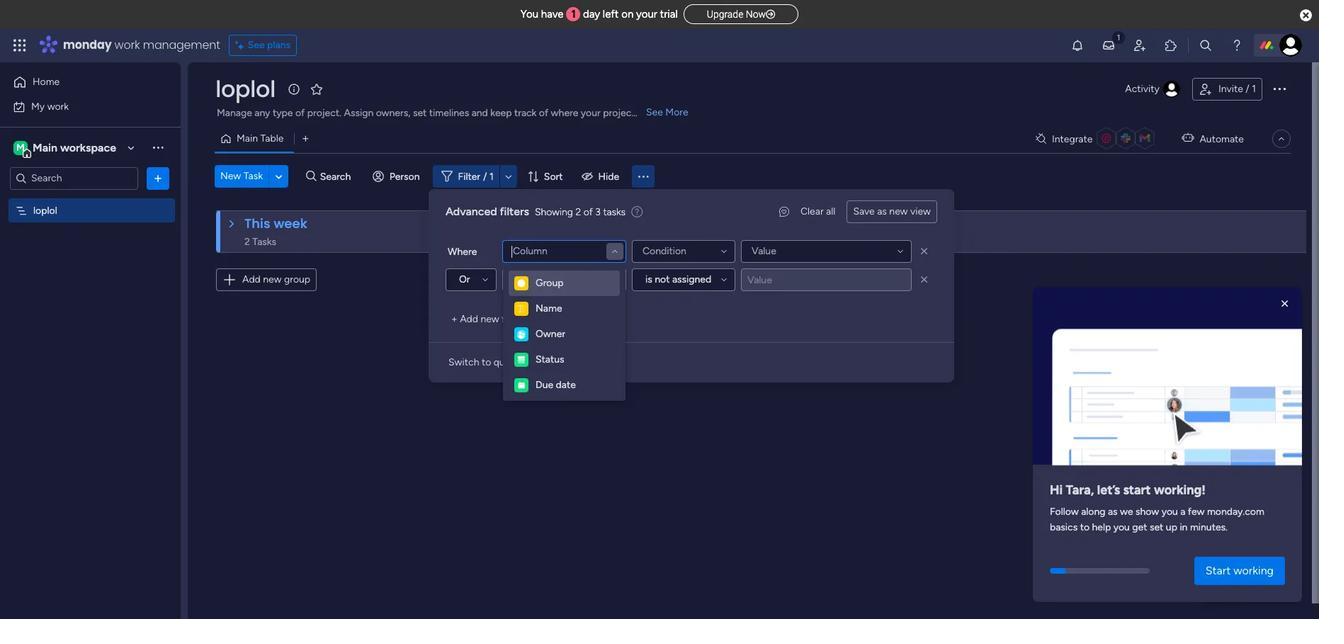 Task type: describe. For each thing, give the bounding box(es) containing it.
v2 user feedback image
[[779, 204, 789, 219]]

invite members image
[[1133, 38, 1147, 52]]

minutes.
[[1190, 522, 1228, 534]]

this
[[244, 215, 270, 232]]

all
[[826, 205, 836, 218]]

learn more image
[[631, 205, 643, 219]]

person
[[390, 170, 420, 182]]

Search in workspace field
[[30, 170, 118, 186]]

0 horizontal spatial of
[[295, 107, 305, 119]]

help
[[1092, 522, 1111, 534]]

clear
[[801, 205, 824, 218]]

add new group button
[[216, 269, 317, 291]]

+
[[451, 313, 458, 325]]

where
[[448, 246, 477, 258]]

you have 1 day left on your trial
[[521, 8, 678, 21]]

few
[[1188, 506, 1205, 518]]

1 horizontal spatial your
[[636, 8, 657, 21]]

project
[[603, 107, 635, 119]]

options image
[[1271, 80, 1288, 97]]

plans
[[267, 39, 291, 51]]

left
[[603, 8, 619, 21]]

quick
[[494, 356, 517, 368]]

add new group
[[242, 274, 310, 286]]

track
[[514, 107, 537, 119]]

loplol inside list box
[[33, 204, 57, 216]]

lottie animation element
[[1033, 287, 1302, 471]]

group
[[536, 277, 564, 289]]

invite / 1
[[1219, 83, 1256, 95]]

1 for filter
[[490, 170, 494, 182]]

assign
[[344, 107, 374, 119]]

new for +
[[481, 313, 499, 325]]

switch
[[449, 356, 479, 368]]

my
[[31, 100, 45, 112]]

sort button
[[521, 165, 571, 188]]

sort
[[544, 170, 563, 182]]

working!
[[1154, 483, 1206, 498]]

task
[[244, 170, 263, 182]]

new task button
[[215, 165, 269, 188]]

follow along as we show you a few monday.com basics to help you get set up in minutes.
[[1050, 506, 1265, 534]]

remove sort image for is not assigned
[[918, 273, 932, 287]]

remove sort image for condition
[[918, 244, 932, 259]]

see more link
[[645, 106, 690, 120]]

to inside button
[[482, 356, 491, 368]]

you
[[521, 8, 539, 21]]

timelines
[[429, 107, 469, 119]]

project.
[[307, 107, 342, 119]]

1 horizontal spatial add
[[460, 313, 478, 325]]

person button
[[367, 165, 428, 188]]

clear all
[[801, 205, 836, 218]]

1 vertical spatial owner
[[536, 328, 565, 340]]

is not assigned
[[646, 274, 712, 286]]

+ add new filter button
[[446, 308, 528, 331]]

main for main table
[[237, 133, 258, 145]]

monday
[[63, 37, 112, 53]]

add view image
[[303, 134, 309, 144]]

upgrade now
[[707, 9, 766, 20]]

m
[[16, 141, 25, 153]]

and
[[472, 107, 488, 119]]

up
[[1166, 522, 1178, 534]]

due
[[536, 379, 553, 391]]

automate
[[1200, 133, 1244, 145]]

start working
[[1206, 564, 1274, 578]]

on
[[622, 8, 634, 21]]

view
[[911, 205, 931, 218]]

start
[[1123, 483, 1151, 498]]

value
[[752, 245, 776, 257]]

Value field
[[741, 269, 912, 291]]

monday.com
[[1207, 506, 1265, 518]]

loplol field
[[212, 73, 279, 105]]

see plans button
[[229, 35, 297, 56]]

workspace image
[[13, 140, 28, 156]]

keep
[[491, 107, 512, 119]]

Search field
[[317, 167, 359, 186]]

autopilot image
[[1182, 129, 1194, 147]]

collapse board header image
[[1276, 133, 1288, 145]]

lottie animation image
[[1033, 293, 1302, 471]]

management
[[143, 37, 220, 53]]

filter / 1
[[458, 170, 494, 182]]

follow
[[1050, 506, 1079, 518]]

group
[[284, 274, 310, 286]]

a
[[1181, 506, 1186, 518]]

stands.
[[638, 107, 669, 119]]

home
[[33, 76, 60, 88]]

dapulse rightstroke image
[[766, 9, 775, 20]]

workspace options image
[[151, 140, 165, 155]]

see for see more
[[646, 106, 663, 118]]

or
[[459, 274, 470, 286]]

help
[[1211, 584, 1237, 598]]

assigned
[[672, 274, 712, 286]]

see for see plans
[[248, 39, 265, 51]]

1 for invite
[[1252, 83, 1256, 95]]

any
[[255, 107, 270, 119]]

filter
[[458, 170, 480, 182]]

0 vertical spatial owner
[[537, 274, 567, 286]]

0 vertical spatial set
[[413, 107, 427, 119]]

advanced
[[446, 205, 497, 218]]

invite
[[1219, 83, 1243, 95]]

tara schultz image
[[1280, 34, 1302, 57]]

filters inside button
[[520, 356, 545, 368]]

/ for filter
[[483, 170, 487, 182]]

monday work management
[[63, 37, 220, 53]]

0 vertical spatial loplol
[[215, 73, 276, 105]]

start working button
[[1195, 557, 1285, 585]]

upgrade now link
[[684, 4, 799, 24]]

switch to quick filters button
[[443, 351, 551, 374]]

v2 search image
[[306, 168, 317, 184]]

main table
[[237, 133, 284, 145]]

hide
[[598, 170, 619, 182]]

3
[[595, 206, 601, 218]]

owners,
[[376, 107, 411, 119]]

workspace selection element
[[13, 139, 118, 158]]

to inside follow along as we show you a few monday.com basics to help you get set up in minutes.
[[1080, 522, 1090, 534]]



Task type: vqa. For each thing, say whether or not it's contained in the screenshot.
NEW TASK
yes



Task type: locate. For each thing, give the bounding box(es) containing it.
2 remove sort image from the top
[[918, 273, 932, 287]]

condition
[[643, 245, 687, 257]]

filters down arrow down icon
[[500, 205, 529, 218]]

inbox image
[[1102, 38, 1116, 52]]

1 vertical spatial new
[[263, 274, 282, 286]]

as left we
[[1108, 506, 1118, 518]]

1 horizontal spatial work
[[114, 37, 140, 53]]

1 vertical spatial loplol
[[33, 204, 57, 216]]

help image
[[1230, 38, 1244, 52]]

1 vertical spatial status
[[536, 354, 564, 366]]

0 vertical spatial 1
[[572, 8, 576, 21]]

new left "filter"
[[481, 313, 499, 325]]

main
[[237, 133, 258, 145], [33, 141, 57, 154]]

select product image
[[13, 38, 27, 52]]

you
[[1162, 506, 1178, 518], [1114, 522, 1130, 534]]

work right monday
[[114, 37, 140, 53]]

/ right filter
[[483, 170, 487, 182]]

0 horizontal spatial work
[[47, 100, 69, 112]]

1 vertical spatial add
[[460, 313, 478, 325]]

0 horizontal spatial you
[[1114, 522, 1130, 534]]

of
[[295, 107, 305, 119], [539, 107, 549, 119], [584, 206, 593, 218]]

see inside button
[[248, 39, 265, 51]]

my work button
[[9, 95, 152, 118]]

1 vertical spatial set
[[1150, 522, 1164, 534]]

menu image
[[636, 169, 651, 184]]

new left "view"
[[890, 205, 908, 218]]

your right on
[[636, 8, 657, 21]]

of inside advanced filters showing 2 of 3 tasks
[[584, 206, 593, 218]]

Status field
[[595, 213, 631, 228]]

where
[[551, 107, 579, 119]]

add to favorites image
[[310, 82, 324, 96]]

notifications image
[[1071, 38, 1085, 52]]

integrate
[[1052, 133, 1093, 145]]

date
[[556, 379, 576, 391]]

see left more
[[646, 106, 663, 118]]

2 horizontal spatial new
[[890, 205, 908, 218]]

0 horizontal spatial main
[[33, 141, 57, 154]]

owner down name
[[536, 328, 565, 340]]

0 vertical spatial filters
[[500, 205, 529, 218]]

activity
[[1125, 83, 1160, 95]]

0 horizontal spatial to
[[482, 356, 491, 368]]

owner up name
[[537, 274, 567, 286]]

to left quick
[[482, 356, 491, 368]]

loplol up manage
[[215, 73, 276, 105]]

dapulse close image
[[1300, 9, 1312, 23]]

main table button
[[215, 128, 294, 150]]

along
[[1081, 506, 1106, 518]]

1 horizontal spatial see
[[646, 106, 663, 118]]

0 horizontal spatial set
[[413, 107, 427, 119]]

work for monday
[[114, 37, 140, 53]]

show board description image
[[285, 82, 302, 96]]

0 vertical spatial your
[[636, 8, 657, 21]]

hi tara, let's start working!
[[1050, 483, 1206, 498]]

0 vertical spatial to
[[482, 356, 491, 368]]

arrow down image
[[500, 168, 517, 185]]

as inside button
[[877, 205, 887, 218]]

you left a
[[1162, 506, 1178, 518]]

1 vertical spatial remove sort image
[[918, 273, 932, 287]]

0 horizontal spatial see
[[248, 39, 265, 51]]

status up due
[[536, 354, 564, 366]]

0 horizontal spatial status
[[536, 354, 564, 366]]

1 horizontal spatial of
[[539, 107, 549, 119]]

showing
[[535, 206, 573, 218]]

1 left day on the left
[[572, 8, 576, 21]]

main left table
[[237, 133, 258, 145]]

1 horizontal spatial set
[[1150, 522, 1164, 534]]

working
[[1234, 564, 1274, 578]]

1 horizontal spatial main
[[237, 133, 258, 145]]

get
[[1133, 522, 1148, 534]]

1 vertical spatial your
[[581, 107, 601, 119]]

main inside main table button
[[237, 133, 258, 145]]

now
[[746, 9, 766, 20]]

tasks
[[603, 206, 626, 218]]

filter
[[502, 313, 522, 325]]

let's
[[1097, 483, 1120, 498]]

1 vertical spatial /
[[483, 170, 487, 182]]

options image
[[151, 171, 165, 185]]

This week field
[[241, 215, 311, 233]]

not
[[655, 274, 670, 286]]

filters
[[500, 205, 529, 218], [520, 356, 545, 368]]

due date
[[536, 379, 576, 391]]

2 horizontal spatial of
[[584, 206, 593, 218]]

1 vertical spatial see
[[646, 106, 663, 118]]

1 right invite
[[1252, 83, 1256, 95]]

save as new view button
[[847, 201, 937, 223]]

hide button
[[576, 165, 628, 188]]

1 horizontal spatial to
[[1080, 522, 1090, 534]]

2 vertical spatial 1
[[490, 170, 494, 182]]

0 vertical spatial see
[[248, 39, 265, 51]]

to left the help
[[1080, 522, 1090, 534]]

progress bar
[[1050, 568, 1067, 574]]

angle down image
[[275, 171, 282, 182]]

dapulse integrations image
[[1036, 134, 1047, 144]]

see
[[248, 39, 265, 51], [646, 106, 663, 118]]

/ for invite
[[1246, 83, 1250, 95]]

option
[[0, 198, 181, 201]]

more
[[666, 106, 689, 118]]

add right +
[[460, 313, 478, 325]]

week
[[274, 215, 307, 232]]

loplol list box
[[0, 196, 181, 414]]

new inside button
[[890, 205, 908, 218]]

work inside button
[[47, 100, 69, 112]]

/ inside button
[[1246, 83, 1250, 95]]

1 remove sort image from the top
[[918, 244, 932, 259]]

loplol
[[215, 73, 276, 105], [33, 204, 57, 216]]

+ add new filter
[[451, 313, 522, 325]]

filters up due
[[520, 356, 545, 368]]

loplol down search in workspace field
[[33, 204, 57, 216]]

new left group
[[263, 274, 282, 286]]

0 vertical spatial work
[[114, 37, 140, 53]]

1 for you
[[572, 8, 576, 21]]

0 horizontal spatial loplol
[[33, 204, 57, 216]]

set inside follow along as we show you a few monday.com basics to help you get set up in minutes.
[[1150, 522, 1164, 534]]

my work
[[31, 100, 69, 112]]

see left plans
[[248, 39, 265, 51]]

1
[[572, 8, 576, 21], [1252, 83, 1256, 95], [490, 170, 494, 182]]

your
[[636, 8, 657, 21], [581, 107, 601, 119]]

set left up
[[1150, 522, 1164, 534]]

new
[[890, 205, 908, 218], [263, 274, 282, 286], [481, 313, 499, 325]]

1 vertical spatial filters
[[520, 356, 545, 368]]

as
[[877, 205, 887, 218], [1108, 506, 1118, 518]]

main workspace
[[33, 141, 116, 154]]

work for my
[[47, 100, 69, 112]]

2 vertical spatial new
[[481, 313, 499, 325]]

1 horizontal spatial as
[[1108, 506, 1118, 518]]

basics
[[1050, 522, 1078, 534]]

you down we
[[1114, 522, 1130, 534]]

status left learn more image
[[598, 214, 627, 226]]

0 horizontal spatial add
[[242, 274, 261, 286]]

work right my
[[47, 100, 69, 112]]

1 inside button
[[1252, 83, 1256, 95]]

as inside follow along as we show you a few monday.com basics to help you get set up in minutes.
[[1108, 506, 1118, 518]]

/
[[1246, 83, 1250, 95], [483, 170, 487, 182]]

of left 3
[[584, 206, 593, 218]]

1 horizontal spatial new
[[481, 313, 499, 325]]

as right save
[[877, 205, 887, 218]]

0 vertical spatial remove sort image
[[918, 244, 932, 259]]

name
[[536, 303, 562, 315]]

tara,
[[1066, 483, 1094, 498]]

0 horizontal spatial new
[[263, 274, 282, 286]]

invite / 1 button
[[1193, 78, 1263, 101]]

we
[[1120, 506, 1133, 518]]

1 horizontal spatial loplol
[[215, 73, 276, 105]]

1 vertical spatial to
[[1080, 522, 1090, 534]]

0 vertical spatial new
[[890, 205, 908, 218]]

0 vertical spatial status
[[598, 214, 627, 226]]

advanced filters showing 2 of 3 tasks
[[446, 205, 626, 218]]

status inside field
[[598, 214, 627, 226]]

trial
[[660, 8, 678, 21]]

hi
[[1050, 483, 1063, 498]]

0 vertical spatial you
[[1162, 506, 1178, 518]]

add left group
[[242, 274, 261, 286]]

main right workspace image
[[33, 141, 57, 154]]

/ right invite
[[1246, 83, 1250, 95]]

2
[[576, 206, 581, 218]]

main for main workspace
[[33, 141, 57, 154]]

see more
[[646, 106, 689, 118]]

save
[[853, 205, 875, 218]]

main inside workspace selection element
[[33, 141, 57, 154]]

apps image
[[1164, 38, 1178, 52]]

1 horizontal spatial status
[[598, 214, 627, 226]]

0 vertical spatial /
[[1246, 83, 1250, 95]]

1 vertical spatial 1
[[1252, 83, 1256, 95]]

column
[[513, 245, 548, 257]]

remove sort image
[[918, 244, 932, 259], [918, 273, 932, 287]]

activity button
[[1120, 78, 1187, 101]]

0 vertical spatial add
[[242, 274, 261, 286]]

0 horizontal spatial your
[[581, 107, 601, 119]]

work
[[114, 37, 140, 53], [47, 100, 69, 112]]

1 horizontal spatial /
[[1246, 83, 1250, 95]]

set right owners,
[[413, 107, 427, 119]]

table
[[260, 133, 284, 145]]

0 horizontal spatial as
[[877, 205, 887, 218]]

1 left arrow down icon
[[490, 170, 494, 182]]

start
[[1206, 564, 1231, 578]]

1 horizontal spatial you
[[1162, 506, 1178, 518]]

new
[[220, 170, 241, 182]]

2 horizontal spatial 1
[[1252, 83, 1256, 95]]

close image
[[1278, 297, 1292, 311]]

search everything image
[[1199, 38, 1213, 52]]

of right track
[[539, 107, 549, 119]]

new for save
[[890, 205, 908, 218]]

1 vertical spatial you
[[1114, 522, 1130, 534]]

help button
[[1199, 579, 1249, 602]]

1 horizontal spatial 1
[[572, 8, 576, 21]]

manage any type of project. assign owners, set timelines and keep track of where your project stands.
[[217, 107, 669, 119]]

of right type
[[295, 107, 305, 119]]

0 horizontal spatial 1
[[490, 170, 494, 182]]

upgrade
[[707, 9, 744, 20]]

0 horizontal spatial /
[[483, 170, 487, 182]]

clear all button
[[795, 201, 841, 223]]

new task
[[220, 170, 263, 182]]

manage
[[217, 107, 252, 119]]

1 vertical spatial work
[[47, 100, 69, 112]]

0 vertical spatial as
[[877, 205, 887, 218]]

1 vertical spatial as
[[1108, 506, 1118, 518]]

your right where
[[581, 107, 601, 119]]

1 image
[[1113, 29, 1125, 45]]



